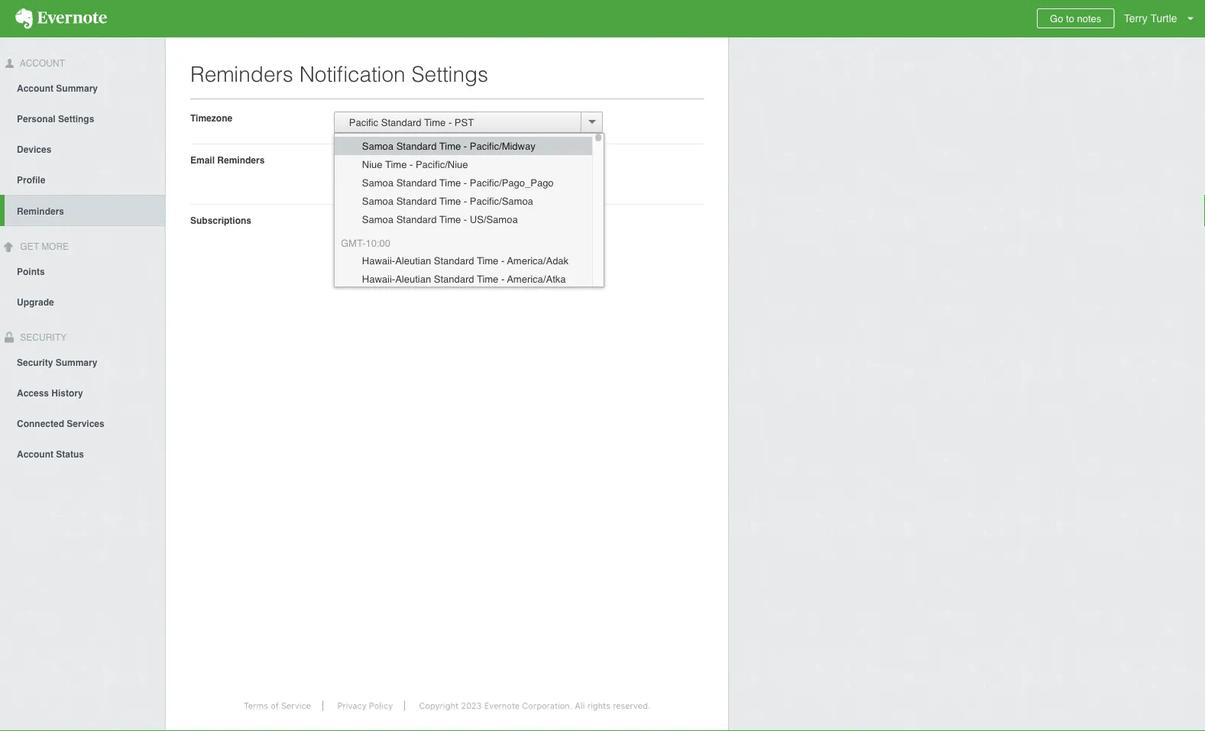 Task type: locate. For each thing, give the bounding box(es) containing it.
account down connected
[[17, 449, 54, 460]]

gmt- inside 'gmt-11:00 samoa standard time - pacific/midway niue time - pacific/niue samoa standard time - pacific/pago_pago samoa standard time - pacific/samoa samoa standard time - us/samoa'
[[341, 123, 366, 134]]

account up personal
[[17, 83, 54, 94]]

-
[[449, 117, 452, 128], [464, 140, 467, 152], [410, 159, 413, 170], [464, 177, 467, 188], [464, 195, 467, 207], [464, 214, 467, 225], [501, 255, 505, 266], [501, 273, 505, 285]]

1 gmt- from the top
[[341, 123, 366, 134]]

summary inside security summary link
[[56, 357, 97, 368]]

your
[[462, 155, 480, 166]]

gmt- down get reminder emails option
[[341, 237, 366, 249]]

1 vertical spatial account
[[17, 83, 54, 94]]

email
[[190, 155, 215, 166]]

gmt-11:00 samoa standard time - pacific/midway niue time - pacific/niue samoa standard time - pacific/pago_pago samoa standard time - pacific/samoa samoa standard time - us/samoa
[[341, 123, 554, 225]]

settings
[[412, 62, 489, 86], [58, 114, 94, 124]]

a
[[396, 155, 401, 166]]

get
[[351, 179, 366, 190], [20, 241, 39, 252]]

digest
[[425, 155, 449, 166]]

- left america/adak
[[501, 255, 505, 266]]

summary inside account summary link
[[56, 83, 98, 94]]

security up access
[[17, 357, 53, 368]]

1 vertical spatial get
[[20, 241, 39, 252]]

0 vertical spatial security
[[18, 332, 67, 343]]

security
[[18, 332, 67, 343], [17, 357, 53, 368]]

gmt- for 11:00
[[341, 123, 366, 134]]

aleutian
[[395, 255, 431, 266], [395, 273, 431, 285]]

settings up devices link at the top left of page
[[58, 114, 94, 124]]

access history link
[[0, 377, 165, 408]]

0 horizontal spatial of
[[271, 701, 279, 711]]

evernote image
[[0, 8, 122, 29]]

settings up pst
[[412, 62, 489, 86]]

1 vertical spatial hawaii-
[[362, 273, 395, 285]]

security for security
[[18, 332, 67, 343]]

personal
[[17, 114, 56, 124]]

gmt- up "we'll"
[[341, 123, 366, 134]]

account
[[18, 58, 65, 69], [17, 83, 54, 94], [17, 449, 54, 460]]

- left pst
[[449, 117, 452, 128]]

connected services
[[17, 418, 105, 429]]

reminders down "profile"
[[17, 206, 64, 217]]

terry
[[1124, 12, 1148, 24]]

of left your
[[452, 155, 460, 166]]

go to notes link
[[1037, 8, 1115, 28]]

security for security summary
[[17, 357, 53, 368]]

security up security summary
[[18, 332, 67, 343]]

get right get reminder emails option
[[351, 179, 366, 190]]

upgrade link
[[0, 286, 165, 317]]

samoa
[[362, 140, 394, 152], [362, 177, 394, 188], [362, 195, 394, 207], [362, 214, 394, 225]]

of
[[452, 155, 460, 166], [271, 701, 279, 711]]

1 horizontal spatial get
[[351, 179, 366, 190]]

connected services link
[[0, 408, 165, 438]]

1 aleutian from the top
[[395, 255, 431, 266]]

policy
[[369, 701, 393, 711]]

0 horizontal spatial get
[[20, 241, 39, 252]]

1 vertical spatial of
[[271, 701, 279, 711]]

samoa down reminder at the left top
[[362, 195, 394, 207]]

pacific
[[349, 117, 379, 128]]

0 horizontal spatial settings
[[58, 114, 94, 124]]

4 samoa from the top
[[362, 214, 394, 225]]

personal settings
[[17, 114, 94, 124]]

0 vertical spatial get
[[351, 179, 366, 190]]

corporation.
[[522, 701, 573, 711]]

go
[[1050, 13, 1064, 24]]

time
[[424, 117, 446, 128], [439, 140, 461, 152], [385, 159, 407, 170], [439, 177, 461, 188], [439, 195, 461, 207], [439, 214, 461, 225], [477, 255, 499, 266], [477, 273, 499, 285]]

timezone
[[190, 113, 232, 123]]

2 gmt- from the top
[[341, 237, 366, 249]]

samoa up 10:00
[[362, 214, 394, 225]]

summary up access history 'link'
[[56, 357, 97, 368]]

terry turtle
[[1124, 12, 1178, 24]]

1 samoa from the top
[[362, 140, 394, 152]]

security summary
[[17, 357, 97, 368]]

account status
[[17, 449, 84, 460]]

connected
[[17, 418, 64, 429]]

0 vertical spatial hawaii-
[[362, 255, 395, 266]]

personal settings link
[[0, 103, 165, 134]]

of right the terms
[[271, 701, 279, 711]]

hawaii-
[[362, 255, 395, 266], [362, 273, 395, 285]]

1 vertical spatial aleutian
[[395, 273, 431, 285]]

to
[[1066, 13, 1075, 24]]

daily
[[403, 155, 422, 166]]

0 vertical spatial account
[[18, 58, 65, 69]]

0 vertical spatial summary
[[56, 83, 98, 94]]

turtle
[[1151, 12, 1178, 24]]

standard
[[381, 117, 422, 128], [396, 140, 437, 152], [396, 177, 437, 188], [396, 195, 437, 207], [396, 214, 437, 225], [434, 255, 474, 266], [434, 273, 474, 285]]

privacy policy link
[[326, 701, 405, 711]]

3 samoa from the top
[[362, 195, 394, 207]]

samoa up you at the left top of the page
[[362, 140, 394, 152]]

- down your
[[464, 177, 467, 188]]

get more
[[18, 241, 69, 252]]

1 vertical spatial summary
[[56, 357, 97, 368]]

gmt-
[[341, 123, 366, 134], [341, 237, 366, 249]]

account up the 'account summary'
[[18, 58, 65, 69]]

reminders right the email at the top of the page
[[217, 155, 265, 166]]

0 vertical spatial aleutian
[[395, 255, 431, 266]]

email reminders
[[190, 155, 265, 166]]

0 vertical spatial gmt-
[[341, 123, 366, 134]]

we'll send you a daily digest of your upcoming reminders.
[[334, 155, 572, 166]]

pacific standard time - pst
[[341, 117, 474, 128]]

1 hawaii- from the top
[[362, 255, 395, 266]]

devices link
[[0, 134, 165, 164]]

reminders notification settings
[[190, 62, 489, 86]]

0 vertical spatial reminders
[[190, 62, 293, 86]]

2 hawaii- from the top
[[362, 273, 395, 285]]

1 vertical spatial gmt-
[[341, 237, 366, 249]]

history
[[51, 388, 83, 399]]

gmt- inside 'gmt-10:00 hawaii-aleutian standard time - america/adak hawaii-aleutian standard time - america/atka'
[[341, 237, 366, 249]]

1 vertical spatial security
[[17, 357, 53, 368]]

get up points
[[20, 241, 39, 252]]

evernote
[[484, 701, 520, 711]]

reminders up timezone
[[190, 62, 293, 86]]

2 aleutian from the top
[[395, 273, 431, 285]]

summary up personal settings link
[[56, 83, 98, 94]]

samoa down niue
[[362, 177, 394, 188]]

1 horizontal spatial of
[[452, 155, 460, 166]]

2 vertical spatial reminders
[[17, 206, 64, 217]]

summary
[[56, 83, 98, 94], [56, 357, 97, 368]]

profile
[[17, 175, 45, 186]]

1 horizontal spatial settings
[[412, 62, 489, 86]]

reminders
[[190, 62, 293, 86], [217, 155, 265, 166], [17, 206, 64, 217]]

- left pacific/samoa
[[464, 195, 467, 207]]

2 vertical spatial account
[[17, 449, 54, 460]]

0 vertical spatial of
[[452, 155, 460, 166]]

reminders.
[[525, 155, 572, 166]]



Task type: vqa. For each thing, say whether or not it's contained in the screenshot.
the top Account
yes



Task type: describe. For each thing, give the bounding box(es) containing it.
summary for security summary
[[56, 357, 97, 368]]

notification
[[299, 62, 406, 86]]

gmt- for 10:00
[[341, 237, 366, 249]]

1 vertical spatial reminders
[[217, 155, 265, 166]]

- up your
[[464, 140, 467, 152]]

more
[[41, 241, 69, 252]]

reminders for reminders link on the left of page
[[17, 206, 64, 217]]

terms
[[244, 701, 268, 711]]

account for account summary
[[17, 83, 54, 94]]

Get reminder emails checkbox
[[337, 179, 347, 189]]

pacific/pago_pago
[[470, 177, 554, 188]]

all
[[575, 701, 585, 711]]

us/samoa
[[470, 214, 518, 225]]

points
[[17, 266, 45, 277]]

status
[[56, 449, 84, 460]]

account status link
[[0, 438, 165, 469]]

account summary
[[17, 83, 98, 94]]

evernote link
[[0, 0, 122, 37]]

1 vertical spatial settings
[[58, 114, 94, 124]]

account summary link
[[0, 72, 165, 103]]

reserved.
[[613, 701, 651, 711]]

upcoming
[[483, 155, 522, 166]]

0 vertical spatial settings
[[412, 62, 489, 86]]

2 samoa from the top
[[362, 177, 394, 188]]

access
[[17, 388, 49, 399]]

privacy
[[337, 701, 367, 711]]

upgrade
[[17, 297, 54, 308]]

10:00
[[366, 237, 391, 249]]

go to notes
[[1050, 13, 1102, 24]]

terms of service
[[244, 701, 311, 711]]

terry turtle link
[[1120, 0, 1206, 37]]

copyright 2023 evernote corporation. all rights reserved.
[[419, 701, 651, 711]]

america/atka
[[507, 273, 566, 285]]

get for get reminder emails
[[351, 179, 366, 190]]

- left america/atka
[[501, 273, 505, 285]]

reminder
[[368, 179, 404, 190]]

notes
[[1078, 13, 1102, 24]]

gmt-10:00 hawaii-aleutian standard time - america/adak hawaii-aleutian standard time - america/atka
[[341, 237, 569, 285]]

niue
[[362, 159, 383, 170]]

terms of service link
[[232, 701, 323, 711]]

pacific/samoa
[[470, 195, 533, 207]]

copyright
[[419, 701, 459, 711]]

services
[[67, 418, 105, 429]]

privacy policy
[[337, 701, 393, 711]]

account for account status
[[17, 449, 54, 460]]

subscriptions
[[190, 215, 252, 226]]

pacific/niue
[[416, 159, 468, 170]]

summary for account summary
[[56, 83, 98, 94]]

send
[[356, 155, 376, 166]]

reminders for reminders notification settings
[[190, 62, 293, 86]]

we'll
[[334, 155, 353, 166]]

pst
[[455, 117, 474, 128]]

get reminder emails
[[351, 179, 433, 190]]

- left us/samoa
[[464, 214, 467, 225]]

11:00
[[366, 123, 390, 134]]

emails
[[407, 179, 433, 190]]

profile link
[[0, 164, 165, 195]]

points link
[[0, 256, 165, 286]]

security summary link
[[0, 347, 165, 377]]

pacific/midway
[[470, 140, 536, 152]]

account for account
[[18, 58, 65, 69]]

access history
[[17, 388, 83, 399]]

2023
[[461, 701, 482, 711]]

america/adak
[[507, 255, 569, 266]]

devices
[[17, 144, 52, 155]]

you
[[378, 155, 393, 166]]

service
[[281, 701, 311, 711]]

get for get more
[[20, 241, 39, 252]]

- right a
[[410, 159, 413, 170]]

reminders link
[[5, 195, 165, 226]]

rights
[[588, 701, 611, 711]]



